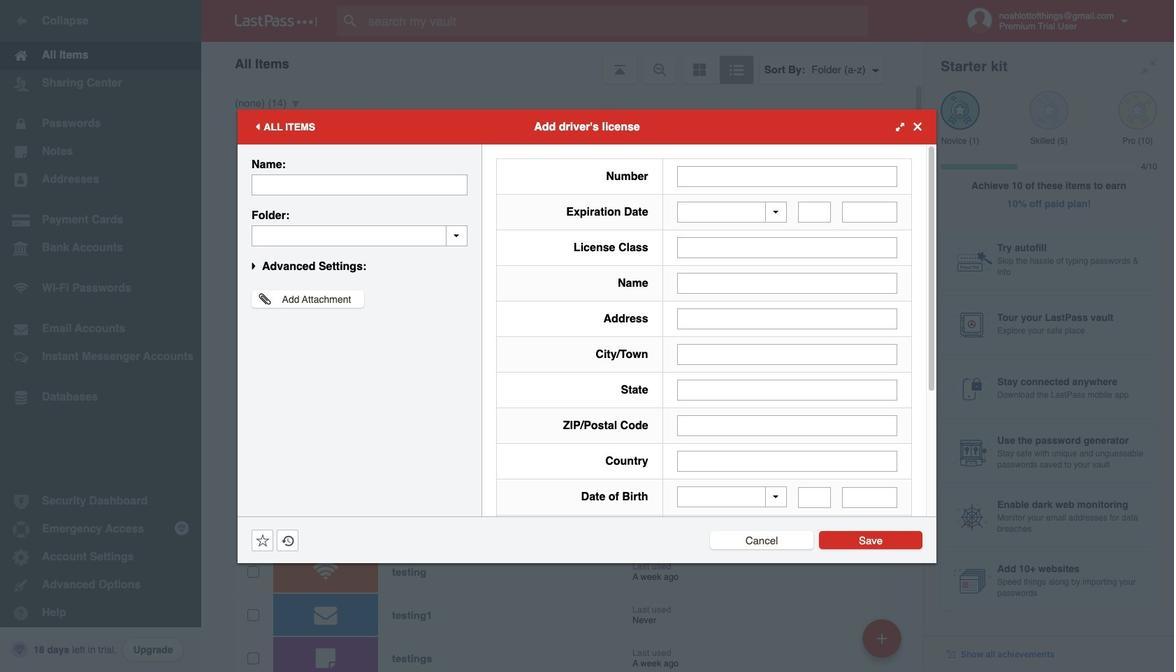 Task type: locate. For each thing, give the bounding box(es) containing it.
dialog
[[238, 109, 936, 673]]

None text field
[[677, 166, 897, 187], [798, 202, 831, 223], [252, 225, 468, 246], [677, 380, 897, 401], [677, 416, 897, 437], [798, 487, 831, 508], [842, 487, 897, 508], [677, 166, 897, 187], [798, 202, 831, 223], [252, 225, 468, 246], [677, 380, 897, 401], [677, 416, 897, 437], [798, 487, 831, 508], [842, 487, 897, 508]]

search my vault text field
[[337, 6, 895, 36]]

main navigation navigation
[[0, 0, 201, 673]]

new item image
[[877, 634, 887, 644]]

lastpass image
[[235, 15, 317, 27]]

None text field
[[252, 174, 468, 195], [842, 202, 897, 223], [677, 238, 897, 259], [677, 273, 897, 294], [677, 309, 897, 330], [677, 345, 897, 365], [677, 451, 897, 472], [252, 174, 468, 195], [842, 202, 897, 223], [677, 238, 897, 259], [677, 273, 897, 294], [677, 309, 897, 330], [677, 345, 897, 365], [677, 451, 897, 472]]

new item navigation
[[857, 616, 910, 673]]

vault options navigation
[[201, 42, 924, 84]]



Task type: describe. For each thing, give the bounding box(es) containing it.
Search search field
[[337, 6, 895, 36]]



Task type: vqa. For each thing, say whether or not it's contained in the screenshot.
Search 'search box'
yes



